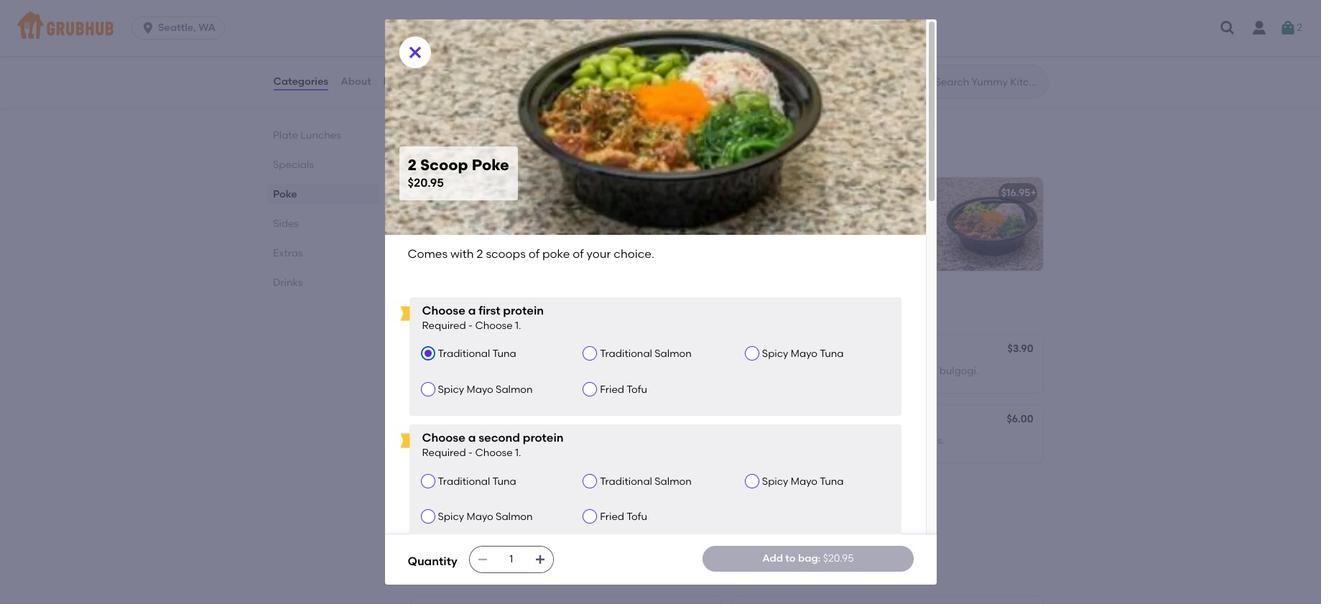 Task type: describe. For each thing, give the bounding box(es) containing it.
pieces right 6
[[799, 56, 831, 68]]

shrimp
[[741, 35, 776, 47]]

1 horizontal spatial $20.95
[[677, 187, 709, 199]]

wrapped
[[569, 365, 613, 377]]

$6.00 for raw pieces of tuna cut into cubes.
[[685, 413, 712, 425]]

house
[[419, 35, 450, 47]]

comes for 1
[[741, 207, 776, 220]]

shrimp tempura special
[[741, 35, 861, 47]]

egg
[[901, 435, 920, 447]]

la
[[751, 56, 760, 68]]

choose a second protein required - choose 1.
[[422, 431, 564, 459]]

poke for 2 scoop poke
[[461, 187, 485, 199]]

required for choose a first protein
[[422, 320, 466, 332]]

1 vertical spatial pork
[[486, 505, 508, 517]]

peas,
[[619, 56, 646, 68]]

in
[[615, 365, 624, 377]]

plate lunches
[[273, 129, 341, 142]]

into
[[533, 435, 551, 447]]

tuna
[[489, 435, 512, 447]]

korean fried chicken special image
[[935, 0, 1043, 14]]

1 scoop poke image
[[935, 178, 1043, 271]]

comes with 1 scoop of poke of your choice.
[[741, 207, 911, 234]]

pieces.
[[749, 365, 784, 377]]

second
[[479, 431, 520, 445]]

seasoned
[[498, 365, 546, 377]]

poke inside poke add sides for an additional charge.
[[408, 129, 445, 146]]

grilled
[[419, 365, 451, 377]]

quantity
[[408, 555, 457, 569]]

traditional down choose a second protein required - choose 1.
[[438, 475, 490, 488]]

grilled spam on seasoned rice wrapped in nori.
[[419, 365, 647, 377]]

drinks
[[273, 277, 302, 289]]

sides
[[427, 149, 448, 159]]

4 pieces fried pork and veggie dumplings.
[[419, 505, 621, 517]]

categories button
[[273, 56, 329, 108]]

svg image inside seattle, wa button
[[141, 21, 155, 35]]

a for second
[[468, 431, 476, 445]]

$16.95
[[1001, 187, 1031, 199]]

an
[[464, 149, 475, 159]]

2 scoop poke $20.95
[[408, 156, 509, 190]]

seattle, wa
[[158, 22, 216, 34]]

$12.00
[[1003, 34, 1034, 46]]

side scoop poke
[[419, 414, 501, 427]]

poke for 2 scoop poke
[[536, 207, 560, 220]]

spicy down gyoza at the left bottom of page
[[438, 511, 464, 523]]

carrots,
[[648, 56, 686, 68]]

poke for 1 scoop poke
[[781, 187, 805, 199]]

spicy down rolls
[[762, 475, 789, 488]]

charge.
[[522, 149, 554, 159]]

reviews button
[[383, 56, 424, 108]]

choice
[[513, 56, 546, 68]]

tuna down 2 pieces of fried pork and veggie egg rolls.
[[820, 475, 844, 488]]

traditional up dumplings.
[[600, 475, 652, 488]]

traditional up spam
[[438, 348, 490, 360]]

$6.00 for 2 pieces of fried pork and veggie egg rolls.
[[1007, 413, 1034, 425]]

+ for $15.50
[[708, 34, 714, 46]]

wa
[[198, 22, 216, 34]]

traditional salmon for choose a first protein
[[600, 348, 692, 360]]

your inside fried rice with your choice of protein and peas, carrots, and onions.
[[489, 56, 511, 68]]

1 vertical spatial sides
[[408, 301, 449, 319]]

scoop for side scoop poke
[[443, 414, 475, 427]]

about button
[[340, 56, 372, 108]]

scoops inside comes with 2 scoops of poke of your choice.
[[487, 207, 522, 220]]

Search Yummy Kitchen search field
[[934, 75, 1044, 89]]

spicy down grilled at the left bottom of the page
[[438, 383, 464, 396]]

traditional tuna for second
[[438, 475, 516, 488]]

1 vertical spatial add
[[762, 552, 783, 565]]

scoop
[[807, 207, 837, 220]]

0 vertical spatial comes with 2 scoops of poke of your choice.
[[419, 207, 596, 234]]

rice inside fried rice with your choice of protein and peas, carrots, and onions.
[[446, 56, 464, 68]]

protein for choose a second protein
[[523, 431, 564, 445]]

onions.
[[441, 70, 476, 82]]

sauce.
[[982, 56, 1014, 68]]

scoop for 2 scoop poke
[[427, 187, 459, 199]]

svg image right input item quantity "number field"
[[534, 554, 546, 565]]

cut
[[514, 435, 530, 447]]

1. for second
[[515, 447, 521, 459]]

traditional salmon for choose a second protein
[[600, 475, 692, 488]]

and up input item quantity "number field"
[[511, 505, 530, 517]]

svg image inside 2 button
[[1280, 19, 1297, 37]]

choose a first protein required - choose 1.
[[422, 304, 544, 332]]

mandu
[[781, 344, 816, 357]]

2 scoop poke
[[419, 187, 485, 199]]

bulgogi mandu
[[741, 344, 816, 357]]

spam
[[454, 365, 481, 377]]

a
[[741, 56, 748, 68]]

carte
[[762, 56, 788, 68]]

nori.
[[626, 365, 647, 377]]

2 button
[[1280, 15, 1303, 41]]

cubes.
[[554, 435, 586, 447]]

bag:
[[798, 552, 821, 565]]

1 horizontal spatial veggie
[[866, 435, 899, 447]]

1 vertical spatial comes with 2 scoops of poke of your choice.
[[408, 247, 655, 261]]

spicy up the pieces.
[[762, 348, 789, 360]]

add to bag: $20.95
[[762, 552, 854, 565]]

with inside 'comes with 1 scoop of poke of your choice.'
[[778, 207, 799, 220]]

traditional tuna for first
[[438, 348, 516, 360]]

egg
[[741, 414, 760, 427]]

$3.90 for bulgogi.
[[1008, 343, 1034, 355]]

$20.95 +
[[677, 187, 715, 199]]

reviews
[[383, 75, 423, 88]]

1 vertical spatial svg image
[[406, 44, 424, 61]]

svg image left input item quantity "number field"
[[477, 554, 488, 565]]

poke add sides for an additional charge.
[[408, 129, 554, 159]]

your inside 'comes with 1 scoop of poke of your choice.'
[[890, 207, 911, 220]]

$20.95 for add
[[823, 552, 854, 565]]

about
[[341, 75, 371, 88]]

side
[[419, 414, 441, 427]]

1 vertical spatial scoops
[[486, 247, 526, 261]]

2 for 2 scoop poke
[[419, 187, 425, 199]]

+ for $20.95
[[709, 187, 715, 199]]

pieces for 2 pieces of fried pork and veggie egg rolls.
[[749, 435, 781, 447]]

1 scoop poke
[[741, 187, 805, 199]]

beef
[[915, 365, 937, 377]]

and left egg
[[844, 435, 864, 447]]

0 horizontal spatial fried
[[462, 505, 484, 517]]

2 inside comes with 2 scoops of poke of your choice.
[[479, 207, 485, 220]]

0 horizontal spatial veggie
[[532, 505, 565, 517]]

raw
[[419, 435, 440, 447]]

poke for side scoop poke
[[477, 414, 501, 427]]

comes for 2
[[419, 207, 454, 220]]



Task type: locate. For each thing, give the bounding box(es) containing it.
choose down side
[[422, 431, 465, 445]]

comes with 2 scoops of poke of your choice. up first
[[408, 247, 655, 261]]

comes with 2 scoops of poke of your choice.
[[419, 207, 596, 234], [408, 247, 655, 261]]

1 vertical spatial veggie
[[532, 505, 565, 517]]

1 horizontal spatial svg image
[[1280, 19, 1297, 37]]

- for second
[[469, 447, 473, 459]]

spicy mayo salmon down on
[[438, 383, 533, 396]]

0 vertical spatial 4
[[741, 365, 747, 377]]

spicy mayo tuna
[[762, 348, 844, 360], [762, 475, 844, 488]]

pieces down side scoop poke
[[443, 435, 475, 447]]

0 horizontal spatial choice.
[[419, 222, 455, 234]]

1 horizontal spatial fried
[[796, 435, 818, 447]]

add
[[408, 149, 425, 159], [762, 552, 783, 565]]

choose up spam musubi at the bottom left of the page
[[422, 304, 465, 317]]

1 vertical spatial spicy mayo tuna
[[762, 475, 844, 488]]

pieces for raw pieces of tuna cut into cubes.
[[443, 435, 475, 447]]

1 vertical spatial 1.
[[515, 447, 521, 459]]

pieces for 4 pieces fried pork and veggie dumplings.
[[427, 505, 459, 517]]

2 inside 2 scoop poke $20.95
[[408, 156, 417, 174]]

scoop for 1 scoop poke
[[747, 187, 779, 199]]

svg image left seattle,
[[141, 21, 155, 35]]

0 vertical spatial add
[[408, 149, 425, 159]]

1 traditional salmon from the top
[[600, 348, 692, 360]]

0 horizontal spatial $6.00
[[685, 413, 712, 425]]

poke for 2 scoop poke $20.95
[[472, 156, 509, 174]]

scoops down additional
[[487, 207, 522, 220]]

required for choose a second protein
[[422, 447, 466, 459]]

scoop for 2 scoop poke $20.95
[[420, 156, 468, 174]]

plate
[[273, 129, 298, 142]]

1. up "seasoned"
[[515, 320, 521, 332]]

1 vertical spatial spicy mayo salmon
[[438, 511, 533, 523]]

1 vertical spatial protein
[[503, 304, 544, 317]]

1 right $20.95 +
[[741, 187, 745, 199]]

2 tempura from the left
[[937, 56, 979, 68]]

1 vertical spatial extras
[[408, 563, 455, 581]]

+ for $16.95
[[1031, 187, 1037, 199]]

sides up drinks
[[273, 218, 299, 230]]

salmon
[[655, 348, 692, 360], [496, 383, 533, 396], [655, 475, 692, 488], [496, 511, 533, 523]]

0 vertical spatial protein
[[560, 56, 595, 68]]

filled
[[867, 365, 890, 377]]

1 spicy mayo tuna from the top
[[762, 348, 844, 360]]

required inside choose a first protein required - choose 1.
[[422, 320, 466, 332]]

specials
[[273, 159, 314, 171]]

svg image
[[1219, 19, 1237, 37], [141, 21, 155, 35], [477, 554, 488, 565], [534, 554, 546, 565]]

1 horizontal spatial sides
[[408, 301, 449, 319]]

rice left wrapped
[[548, 365, 566, 377]]

4 down gyoza at the left bottom of page
[[419, 505, 425, 517]]

0 horizontal spatial sides
[[273, 218, 299, 230]]

choose down first
[[475, 320, 513, 332]]

spicy mayo tuna for choose a second protein
[[762, 475, 844, 488]]

tuna
[[492, 348, 516, 360], [820, 348, 844, 360], [492, 475, 516, 488], [820, 475, 844, 488]]

tempura up search yummy kitchen search box at top right
[[937, 56, 979, 68]]

2 vertical spatial protein
[[523, 431, 564, 445]]

add inside poke add sides for an additional charge.
[[408, 149, 425, 159]]

1 vertical spatial fried
[[462, 505, 484, 517]]

comes
[[419, 207, 454, 220], [741, 207, 776, 220], [408, 247, 448, 261]]

1 vertical spatial traditional tuna
[[438, 475, 516, 488]]

1 required from the top
[[422, 320, 466, 332]]

musubi
[[451, 344, 486, 357]]

1 vertical spatial fried tofu
[[600, 511, 647, 523]]

shrimp
[[833, 56, 867, 68]]

$4.50
[[685, 483, 712, 495]]

comes inside comes with 2 scoops of poke of your choice.
[[419, 207, 454, 220]]

a left first
[[468, 304, 476, 317]]

poke inside 'comes with 1 scoop of poke of your choice.'
[[852, 207, 876, 220]]

$20.95 inside 2 scoop poke $20.95
[[408, 176, 444, 190]]

1 tofu from the top
[[627, 383, 647, 396]]

4
[[741, 365, 747, 377], [419, 505, 425, 517]]

1 $6.00 from the left
[[685, 413, 712, 425]]

1 horizontal spatial $3.90
[[1008, 343, 1034, 355]]

poke inside comes with 2 scoops of poke of your choice.
[[536, 207, 560, 220]]

0 horizontal spatial extras
[[273, 247, 303, 259]]

of inside fried rice with your choice of protein and peas, carrots, and onions.
[[548, 56, 558, 68]]

0 vertical spatial tofu
[[627, 383, 647, 396]]

pieces down egg rolls
[[749, 435, 781, 447]]

tofu for choose a second protein
[[627, 511, 647, 523]]

1 a from the top
[[468, 304, 476, 317]]

0 vertical spatial fried tofu
[[600, 383, 647, 396]]

tuna up on
[[492, 348, 516, 360]]

traditional salmon up nori.
[[600, 348, 692, 360]]

spicy mayo tuna up dumplings
[[762, 348, 844, 360]]

scoops
[[487, 207, 522, 220], [486, 247, 526, 261]]

0 horizontal spatial add
[[408, 149, 425, 159]]

$16.95 +
[[1001, 187, 1037, 199]]

and
[[598, 56, 617, 68], [419, 70, 439, 82], [844, 435, 864, 447], [511, 505, 530, 517]]

fried tofu for choose a first protein
[[600, 383, 647, 396]]

tuna up dumplings
[[820, 348, 844, 360]]

0 vertical spatial fried
[[796, 435, 818, 447]]

a for first
[[468, 304, 476, 317]]

poke up 'comes with 1 scoop of poke of your choice.'
[[781, 187, 805, 199]]

veggie
[[866, 435, 899, 447], [532, 505, 565, 517]]

4 for 4 pieces fried pork and veggie dumplings.
[[419, 505, 425, 517]]

$3.90
[[686, 343, 712, 355], [1008, 343, 1034, 355]]

a inside choose a second protein required - choose 1.
[[468, 431, 476, 445]]

1 tempura from the left
[[869, 56, 912, 68]]

4 left the pieces.
[[741, 365, 747, 377]]

spicy mayo salmon
[[438, 383, 533, 396], [438, 511, 533, 523]]

4 for 4 pieces. fried dumplings filled with beef bulgogi.
[[741, 365, 747, 377]]

Input item quantity number field
[[496, 547, 527, 573]]

0 vertical spatial veggie
[[866, 435, 899, 447]]

poke for 1 scoop poke
[[852, 207, 876, 220]]

0 vertical spatial traditional tuna
[[438, 348, 516, 360]]

fried
[[796, 435, 818, 447], [462, 505, 484, 517]]

spicy mayo tuna down 2 pieces of fried pork and veggie egg rolls.
[[762, 475, 844, 488]]

rolls
[[763, 414, 786, 427]]

1 horizontal spatial $6.00
[[1007, 413, 1034, 425]]

scoop up 2 scoop poke
[[420, 156, 468, 174]]

1. inside choose a first protein required - choose 1.
[[515, 320, 521, 332]]

traditional tuna down choose a second protein required - choose 1.
[[438, 475, 516, 488]]

required inside choose a second protein required - choose 1.
[[422, 447, 466, 459]]

2 spicy mayo salmon from the top
[[438, 511, 533, 523]]

1. inside choose a second protein required - choose 1.
[[515, 447, 521, 459]]

1 vertical spatial -
[[469, 447, 473, 459]]

1 vertical spatial tofu
[[627, 511, 647, 523]]

choice. inside comes with 2 scoops of poke of your choice.
[[419, 222, 455, 234]]

2 for 2 scoop poke $20.95
[[408, 156, 417, 174]]

poke up second
[[477, 414, 501, 427]]

required down raw
[[422, 447, 466, 459]]

1 horizontal spatial add
[[762, 552, 783, 565]]

2 traditional tuna from the top
[[438, 475, 516, 488]]

scoops up first
[[486, 247, 526, 261]]

bulgogi.
[[940, 365, 979, 377]]

2 $6.00 from the left
[[1007, 413, 1034, 425]]

protein inside fried rice with your choice of protein and peas, carrots, and onions.
[[560, 56, 595, 68]]

0 horizontal spatial 4
[[419, 505, 425, 517]]

1 spicy mayo salmon from the top
[[438, 383, 533, 396]]

scoop right side
[[443, 414, 475, 427]]

protein
[[560, 56, 595, 68], [503, 304, 544, 317], [523, 431, 564, 445]]

choose down tuna
[[475, 447, 513, 459]]

1 horizontal spatial pork
[[820, 435, 842, 447]]

special
[[824, 35, 861, 47]]

0 horizontal spatial 1
[[741, 187, 745, 199]]

on
[[484, 365, 496, 377]]

raw pieces of tuna cut into cubes.
[[419, 435, 586, 447]]

tempura
[[778, 35, 822, 47]]

0 vertical spatial -
[[469, 320, 473, 332]]

tempura
[[869, 56, 912, 68], [937, 56, 979, 68]]

bulgogi
[[741, 344, 779, 357]]

svg image left 2 button
[[1219, 19, 1237, 37]]

0 vertical spatial extras
[[273, 247, 303, 259]]

2 pieces of fried pork and veggie egg rolls.
[[741, 435, 945, 447]]

2 traditional salmon from the top
[[600, 475, 692, 488]]

1 vertical spatial required
[[422, 447, 466, 459]]

1. for first
[[515, 320, 521, 332]]

first
[[479, 304, 500, 317]]

your inside comes with 2 scoops of poke of your choice.
[[575, 207, 596, 220]]

2 a from the top
[[468, 431, 476, 445]]

1 horizontal spatial 4
[[741, 365, 747, 377]]

1 inside 'comes with 1 scoop of poke of your choice.'
[[801, 207, 805, 220]]

- for first
[[469, 320, 473, 332]]

search icon image
[[912, 73, 929, 91]]

scoop right $20.95 +
[[747, 187, 779, 199]]

tofu right dumplings.
[[627, 511, 647, 523]]

egg rolls
[[741, 414, 786, 427]]

2 for 2
[[1297, 21, 1303, 34]]

2 - from the top
[[469, 447, 473, 459]]

poke inside 2 scoop poke $20.95
[[472, 156, 509, 174]]

1 vertical spatial traditional salmon
[[600, 475, 692, 488]]

with inside fried rice with your choice of protein and peas, carrots, and onions.
[[467, 56, 487, 68]]

required
[[422, 320, 466, 332], [422, 447, 466, 459]]

poke down an
[[461, 187, 485, 199]]

lunches
[[300, 129, 341, 142]]

0 vertical spatial scoops
[[487, 207, 522, 220]]

0 vertical spatial spicy mayo salmon
[[438, 383, 533, 396]]

rice up onions.
[[446, 56, 464, 68]]

house fried rice
[[419, 35, 502, 47]]

comes with 2 scoops of poke of your choice. down 2 scoop poke
[[419, 207, 596, 234]]

additional
[[477, 149, 520, 159]]

add left sides
[[408, 149, 425, 159]]

and left peas,
[[598, 56, 617, 68]]

2 fried tofu from the top
[[600, 511, 647, 523]]

1 1. from the top
[[515, 320, 521, 332]]

fried inside fried rice with your choice of protein and peas, carrots, and onions.
[[419, 56, 444, 68]]

comes inside 'comes with 1 scoop of poke of your choice.'
[[741, 207, 776, 220]]

1. down the cut
[[515, 447, 521, 459]]

sides
[[273, 218, 299, 230], [408, 301, 449, 319]]

add left to
[[762, 552, 783, 565]]

spicy mayo salmon for first
[[438, 383, 533, 396]]

poke up sides
[[408, 129, 445, 146]]

0 vertical spatial a
[[468, 304, 476, 317]]

0 horizontal spatial svg image
[[406, 44, 424, 61]]

scoop down sides
[[427, 187, 459, 199]]

2 1. from the top
[[515, 447, 521, 459]]

choice. inside 'comes with 1 scoop of poke of your choice.'
[[741, 222, 777, 234]]

for
[[450, 149, 462, 159]]

seattle, wa button
[[132, 17, 231, 40]]

1 vertical spatial 1
[[801, 207, 805, 220]]

tempura right shrimp
[[869, 56, 912, 68]]

of
[[548, 56, 558, 68], [524, 207, 534, 220], [563, 207, 572, 220], [839, 207, 849, 220], [878, 207, 888, 220], [529, 247, 540, 261], [573, 247, 584, 261], [477, 435, 487, 447], [783, 435, 793, 447]]

pieces down gyoza at the left bottom of page
[[427, 505, 459, 517]]

0 vertical spatial required
[[422, 320, 466, 332]]

- inside choose a first protein required - choose 1.
[[469, 320, 473, 332]]

1
[[741, 187, 745, 199], [801, 207, 805, 220]]

dumplings.
[[568, 505, 621, 517]]

0 horizontal spatial $20.95
[[408, 176, 444, 190]]

2 required from the top
[[422, 447, 466, 459]]

1 vertical spatial a
[[468, 431, 476, 445]]

a inside choose a first protein required - choose 1.
[[468, 304, 476, 317]]

1 horizontal spatial choice.
[[614, 247, 655, 261]]

pork
[[820, 435, 842, 447], [486, 505, 508, 517]]

choice. for 2
[[419, 222, 455, 234]]

veggie left dumplings.
[[532, 505, 565, 517]]

0 vertical spatial svg image
[[1280, 19, 1297, 37]]

seattle,
[[158, 22, 196, 34]]

spam
[[419, 344, 448, 357]]

$15.50 +
[[678, 34, 714, 46]]

protein right choice
[[560, 56, 595, 68]]

$20.95 for 2
[[408, 176, 444, 190]]

$3.90 for nori.
[[686, 343, 712, 355]]

- up the musubi
[[469, 320, 473, 332]]

- down raw pieces of tuna cut into cubes.
[[469, 447, 473, 459]]

sides up spam
[[408, 301, 449, 319]]

1 horizontal spatial rice
[[548, 365, 566, 377]]

1 horizontal spatial tempura
[[937, 56, 979, 68]]

rolls.
[[923, 435, 945, 447]]

spicy mayo salmon up input item quantity "number field"
[[438, 511, 533, 523]]

svg image
[[1280, 19, 1297, 37], [406, 44, 424, 61]]

traditional
[[438, 348, 490, 360], [600, 348, 652, 360], [438, 475, 490, 488], [600, 475, 652, 488]]

categories
[[273, 75, 328, 88]]

1 vertical spatial 4
[[419, 505, 425, 517]]

spam musubi
[[419, 344, 486, 357]]

0 vertical spatial rice
[[446, 56, 464, 68]]

tofu for choose a first protein
[[627, 383, 647, 396]]

2 spicy mayo tuna from the top
[[762, 475, 844, 488]]

protein right first
[[503, 304, 544, 317]]

protein for choose a first protein
[[503, 304, 544, 317]]

main navigation navigation
[[0, 0, 1321, 56]]

tuna up 4 pieces fried pork and veggie dumplings.
[[492, 475, 516, 488]]

poke
[[408, 129, 445, 146], [472, 156, 509, 174], [461, 187, 485, 199], [781, 187, 805, 199], [273, 188, 297, 200], [477, 414, 501, 427]]

$15.50
[[678, 34, 708, 46]]

poke down specials
[[273, 188, 297, 200]]

choice. for 1
[[741, 222, 777, 234]]

tofu down nori.
[[627, 383, 647, 396]]

and left onions.
[[419, 70, 439, 82]]

4 pieces. fried dumplings filled with beef bulgogi.
[[741, 365, 979, 377]]

pork up input item quantity "number field"
[[486, 505, 508, 517]]

2 horizontal spatial choice.
[[741, 222, 777, 234]]

spicy mayo salmon for second
[[438, 511, 533, 523]]

0 vertical spatial 1
[[741, 187, 745, 199]]

pork down dumplings
[[820, 435, 842, 447]]

1 $3.90 from the left
[[686, 343, 712, 355]]

1 horizontal spatial 1
[[801, 207, 805, 220]]

1 fried tofu from the top
[[600, 383, 647, 396]]

traditional salmon up dumplings.
[[600, 475, 692, 488]]

a down side scoop poke
[[468, 431, 476, 445]]

gyoza
[[419, 485, 450, 497]]

a la carte 6 pieces shrimp tempura with tempura sauce.
[[741, 56, 1014, 68]]

required up spam musubi at the bottom left of the page
[[422, 320, 466, 332]]

scoop inside 2 scoop poke $20.95
[[420, 156, 468, 174]]

0 vertical spatial traditional salmon
[[600, 348, 692, 360]]

with inside comes with 2 scoops of poke of your choice.
[[456, 207, 477, 220]]

dumplings
[[813, 365, 864, 377]]

0 vertical spatial spicy mayo tuna
[[762, 348, 844, 360]]

fried tofu
[[600, 383, 647, 396], [600, 511, 647, 523]]

to
[[786, 552, 796, 565]]

poke right the for
[[472, 156, 509, 174]]

protein right tuna
[[523, 431, 564, 445]]

traditional tuna up spam
[[438, 348, 516, 360]]

0 vertical spatial sides
[[273, 218, 299, 230]]

+
[[708, 34, 714, 46], [709, 187, 715, 199], [1031, 187, 1037, 199]]

0 vertical spatial 1.
[[515, 320, 521, 332]]

2 tofu from the top
[[627, 511, 647, 523]]

a
[[468, 304, 476, 317], [468, 431, 476, 445]]

veggie left egg
[[866, 435, 899, 447]]

spicy mayo tuna for choose a first protein
[[762, 348, 844, 360]]

1 left the scoop
[[801, 207, 805, 220]]

fried tofu for choose a second protein
[[600, 511, 647, 523]]

2 inside button
[[1297, 21, 1303, 34]]

protein inside choose a first protein required - choose 1.
[[503, 304, 544, 317]]

- inside choose a second protein required - choose 1.
[[469, 447, 473, 459]]

0 horizontal spatial $3.90
[[686, 343, 712, 355]]

0 horizontal spatial pork
[[486, 505, 508, 517]]

1 vertical spatial rice
[[548, 365, 566, 377]]

6
[[791, 56, 797, 68]]

fried
[[453, 35, 478, 47], [419, 56, 444, 68], [786, 365, 810, 377], [600, 383, 624, 396], [600, 511, 624, 523]]

2 scoop poke image
[[613, 178, 721, 271]]

2 $3.90 from the left
[[1008, 343, 1034, 355]]

choose
[[422, 304, 465, 317], [475, 320, 513, 332], [422, 431, 465, 445], [475, 447, 513, 459]]

1 traditional tuna from the top
[[438, 348, 516, 360]]

1 horizontal spatial extras
[[408, 563, 455, 581]]

fried rice with your choice of protein and peas, carrots, and onions.
[[419, 56, 686, 82]]

0 horizontal spatial tempura
[[869, 56, 912, 68]]

your
[[489, 56, 511, 68], [575, 207, 596, 220], [890, 207, 911, 220], [587, 247, 611, 261]]

protein inside choose a second protein required - choose 1.
[[523, 431, 564, 445]]

traditional up in
[[600, 348, 652, 360]]

0 horizontal spatial rice
[[446, 56, 464, 68]]

2 horizontal spatial $20.95
[[823, 552, 854, 565]]

0 vertical spatial pork
[[820, 435, 842, 447]]

rice
[[480, 35, 502, 47]]

1 - from the top
[[469, 320, 473, 332]]

2 for 2 pieces of fried pork and veggie egg rolls.
[[741, 435, 747, 447]]



Task type: vqa. For each thing, say whether or not it's contained in the screenshot.
J
no



